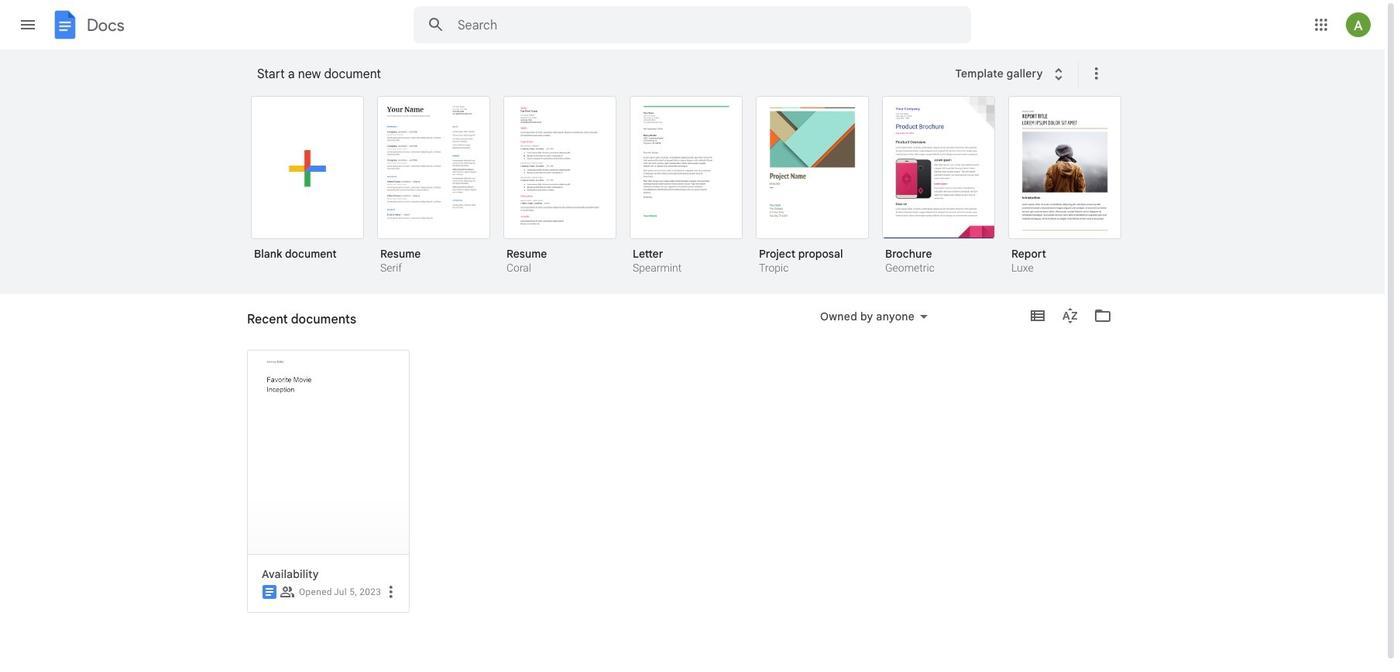 Task type: vqa. For each thing, say whether or not it's contained in the screenshot.
Outline heading
no



Task type: describe. For each thing, give the bounding box(es) containing it.
last opened by me jul 5, 2023 element
[[334, 587, 381, 598]]

Search bar text field
[[458, 18, 933, 33]]

1 vertical spatial heading
[[247, 294, 356, 344]]

template gallery image
[[1049, 65, 1068, 84]]

list view image
[[1029, 307, 1047, 325]]

search image
[[421, 9, 452, 40]]

availability google docs element
[[262, 568, 403, 582]]

0 vertical spatial heading
[[257, 50, 945, 99]]

more actions. image
[[1084, 64, 1106, 83]]



Task type: locate. For each thing, give the bounding box(es) containing it.
None search field
[[414, 6, 971, 43]]

heading
[[257, 50, 945, 99], [247, 294, 356, 344]]

list box
[[251, 93, 1142, 295]]

main menu image
[[19, 15, 37, 34]]

open file picker image
[[1094, 307, 1112, 325]]

option
[[247, 51, 442, 668], [251, 96, 364, 272], [377, 96, 490, 277], [503, 96, 617, 277], [630, 96, 743, 277], [756, 96, 869, 277], [882, 96, 995, 277], [1008, 96, 1121, 277]]



